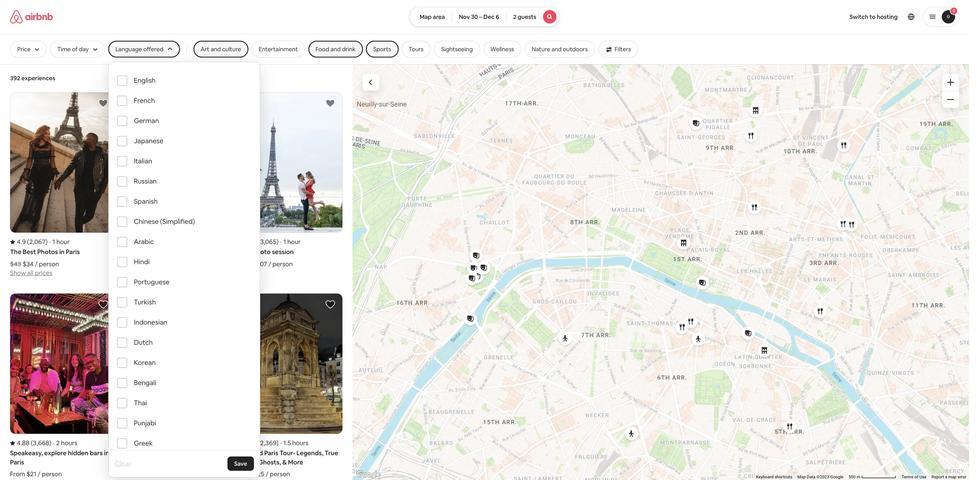 Task type: vqa. For each thing, say whether or not it's contained in the screenshot.
Paris within the 4.97 (3,065) · 1 hour Paris photo session From $107 / person
yes



Task type: describe. For each thing, give the bounding box(es) containing it.
4.97 for 4.97 (3,065)
[[244, 238, 257, 246]]

0 vertical spatial french
[[134, 96, 155, 105]]

photos
[[37, 248, 58, 256]]

paris inside speakeasy, explore hidden bars in paris from $21 / person
[[10, 458, 24, 466]]

terms of use
[[902, 475, 927, 479]]

speakeasy, explore hidden bars in paris from $21 / person
[[10, 449, 109, 478]]

portuguese
[[134, 278, 170, 286]]

4.88
[[17, 439, 30, 447]]

4.85
[[130, 439, 143, 447]]

1 inside the best photos in paris group
[[52, 238, 55, 246]]

person inside 4.97 (2,369) · 1.5 hours haunted paris tour- legends, true crime, ghosts, & more from $25 / person
[[270, 470, 290, 478]]

a inside 'learn to bake french croissant w/ a chef'
[[225, 248, 228, 256]]

speakeasy,
[[10, 449, 43, 457]]

hour inside the 4.97 (3,065) · 1 hour paris photo session from $107 / person
[[288, 238, 301, 246]]

add to wishlist image for 2 hours
[[98, 300, 108, 310]]

person inside addictive tasting cheese&wine&sommelier group
[[152, 470, 173, 478]]

hindi
[[134, 258, 150, 266]]

addictive tasting cheese&wine&sommelier group
[[124, 294, 229, 480]]

map data ©2023 google
[[798, 475, 844, 479]]

data
[[808, 475, 816, 479]]

· inside the best photos in paris group
[[49, 238, 51, 246]]

dutch
[[134, 338, 153, 347]]

error
[[959, 475, 967, 479]]

4.9
[[17, 238, 26, 246]]

croissant
[[187, 248, 214, 256]]

true
[[325, 449, 338, 457]]

paris inside 4.97 (2,369) · 1.5 hours haunted paris tour- legends, true crime, ghosts, & more from $25 / person
[[265, 449, 279, 457]]

add to wishlist image for 1 hour
[[326, 98, 336, 108]]

map area button
[[410, 7, 453, 27]]

none search field containing map area
[[410, 7, 560, 27]]

500 m
[[849, 475, 862, 479]]

nov 30 – dec 6 button
[[452, 7, 507, 27]]

japanese
[[134, 137, 164, 145]]

show all prices button
[[10, 268, 52, 277]]

(simplified)
[[160, 217, 195, 226]]

area
[[433, 13, 445, 21]]

and for art
[[211, 45, 221, 53]]

from inside the 4.97 (3,065) · 1 hour paris photo session from $107 / person
[[237, 260, 252, 268]]

keyboard shortcuts button
[[757, 474, 793, 480]]

hours inside 4.97 (2,369) · 1.5 hours haunted paris tour- legends, true crime, ghosts, & more from $25 / person
[[293, 439, 309, 447]]

2 guests button
[[506, 7, 560, 27]]

all
[[27, 269, 33, 277]]

/ inside speakeasy, explore hidden bars in paris from $21 / person
[[38, 470, 40, 478]]

terms
[[902, 475, 914, 479]]

500
[[849, 475, 856, 479]]

explore
[[44, 449, 67, 457]]

Wellness button
[[484, 41, 522, 58]]

(3,065)
[[258, 238, 279, 246]]

bengali
[[134, 378, 156, 387]]

google
[[831, 475, 844, 479]]

offered
[[143, 45, 163, 53]]

paris photo session group
[[237, 92, 343, 268]]

haunted paris tour- legends, true crime, ghosts, & more group
[[237, 294, 343, 478]]

google map
showing 24 experiences. region
[[353, 64, 970, 480]]

experiences
[[21, 74, 55, 82]]

zoom out image
[[948, 96, 955, 103]]

hours inside 'speakeasy, explore hidden bars in paris' group
[[61, 439, 77, 447]]

/ inside the best photos in paris $43 $34 / person show all prices
[[35, 260, 38, 268]]

guests
[[518, 13, 537, 21]]

$37
[[136, 470, 147, 478]]

· 2 hours
[[53, 439, 77, 447]]

sports
[[374, 45, 391, 53]]

session
[[272, 248, 294, 256]]

map for map area
[[420, 13, 432, 21]]

chinese (simplified)
[[134, 217, 195, 226]]

prices
[[35, 269, 52, 277]]

and for nature
[[552, 45, 562, 53]]

speakeasy, explore hidden bars in paris group
[[10, 294, 115, 478]]

thai
[[134, 399, 147, 407]]

4.97 (3,065) · 1 hour paris photo session from $107 / person
[[237, 238, 301, 268]]

(3,668)
[[31, 439, 51, 447]]

· inside the 4.97 (3,065) · 1 hour paris photo session from $107 / person
[[280, 238, 282, 246]]

report
[[932, 475, 945, 479]]

chinese
[[134, 217, 159, 226]]

punjabi
[[134, 419, 156, 428]]

turkish
[[134, 298, 156, 307]]

the
[[10, 248, 21, 256]]

(6,688)
[[145, 238, 165, 246]]

culture
[[222, 45, 241, 53]]

4.95 (6,688)
[[130, 238, 165, 246]]

4.97 out of 5 average rating,  3,065 reviews image
[[237, 238, 279, 246]]

· inside 'speakeasy, explore hidden bars in paris' group
[[53, 439, 55, 447]]

$43
[[10, 260, 21, 268]]

/ inside addictive tasting cheese&wine&sommelier group
[[148, 470, 151, 478]]

report a map error
[[932, 475, 967, 479]]

500 m button
[[847, 474, 900, 480]]

w/
[[215, 248, 223, 256]]

person inside the best photos in paris $43 $34 / person show all prices
[[39, 260, 59, 268]]

4.85 out of 5 average rating,  2,214 reviews image
[[124, 439, 165, 447]]

sightseeing
[[442, 45, 473, 53]]

4.85 (2,214)
[[130, 439, 165, 447]]

30
[[471, 13, 478, 21]]

hour inside the best photos in paris group
[[56, 238, 70, 246]]

Art and culture button
[[194, 41, 248, 58]]

entertainment
[[259, 45, 298, 53]]

/ inside 4.97 (2,369) · 1.5 hours haunted paris tour- legends, true crime, ghosts, & more from $25 / person
[[266, 470, 269, 478]]

save button
[[228, 457, 254, 471]]

1 inside the 4.97 (3,065) · 1 hour paris photo session from $107 / person
[[284, 238, 286, 246]]

person inside the 4.97 (3,065) · 1 hour paris photo session from $107 / person
[[273, 260, 293, 268]]

–
[[480, 13, 483, 21]]

drink
[[342, 45, 356, 53]]

$107
[[254, 260, 267, 268]]

2 inside 2 guests "button"
[[514, 13, 517, 21]]

save
[[234, 460, 247, 468]]

$21
[[26, 470, 36, 478]]

russian
[[134, 177, 157, 186]]

add to wishlist image for 1.5 hours
[[326, 300, 336, 310]]

french inside 'learn to bake french croissant w/ a chef'
[[165, 248, 186, 256]]

report a map error link
[[932, 475, 967, 479]]

profile element
[[570, 0, 960, 34]]

392 experiences
[[10, 74, 55, 82]]

4.9 out of 5 average rating,  2,067 reviews image
[[10, 238, 48, 246]]

/ inside the 4.97 (3,065) · 1 hour paris photo session from $107 / person
[[269, 260, 271, 268]]



Task type: locate. For each thing, give the bounding box(es) containing it.
1 horizontal spatial in
[[104, 449, 109, 457]]

/ right $107
[[269, 260, 271, 268]]

4.97 for 4.97 (2,369)
[[244, 439, 257, 447]]

nature and outdoors
[[532, 45, 588, 53]]

0 vertical spatial map
[[420, 13, 432, 21]]

person
[[39, 260, 59, 268], [273, 260, 293, 268], [42, 470, 62, 478], [152, 470, 173, 478], [270, 470, 290, 478]]

in inside the best photos in paris $43 $34 / person show all prices
[[59, 248, 65, 256]]

4.97 (2,369) · 1.5 hours haunted paris tour- legends, true crime, ghosts, & more from $25 / person
[[237, 439, 338, 478]]

art
[[201, 45, 210, 53]]

italian
[[134, 157, 152, 166]]

from left $21
[[10, 470, 25, 478]]

· left 1.5
[[280, 439, 282, 447]]

1 and from the left
[[211, 45, 221, 53]]

and right art
[[211, 45, 221, 53]]

1 vertical spatial map
[[798, 475, 806, 479]]

1 horizontal spatial 2
[[514, 13, 517, 21]]

4.97 inside the 4.97 (3,065) · 1 hour paris photo session from $107 / person
[[244, 238, 257, 246]]

person right $21
[[42, 470, 62, 478]]

legends,
[[297, 449, 324, 457]]

1 horizontal spatial hour
[[288, 238, 301, 246]]

1 vertical spatial 4.97
[[244, 439, 257, 447]]

· up photos
[[49, 238, 51, 246]]

0 horizontal spatial hour
[[56, 238, 70, 246]]

2 4.97 from the top
[[244, 439, 257, 447]]

learn to bake french croissant w/ a chef
[[124, 248, 228, 265]]

©2023
[[817, 475, 830, 479]]

nature
[[532, 45, 551, 53]]

(2,067)
[[27, 238, 48, 246]]

·
[[49, 238, 51, 246], [280, 238, 282, 246], [53, 439, 55, 447], [280, 439, 282, 447]]

0 horizontal spatial 2
[[56, 439, 60, 447]]

Sightseeing button
[[434, 41, 480, 58]]

4.88 out of 5 average rating,  3,668 reviews image
[[10, 439, 51, 447]]

hours
[[61, 439, 77, 447], [293, 439, 309, 447]]

2 horizontal spatial and
[[552, 45, 562, 53]]

paris down 4.97 out of 5 average rating,  3,065 reviews image
[[237, 248, 252, 256]]

clear button
[[110, 455, 136, 472]]

paris inside the best photos in paris $43 $34 / person show all prices
[[66, 248, 80, 256]]

bake
[[150, 248, 164, 256]]

Tours button
[[402, 41, 431, 58]]

0 horizontal spatial and
[[211, 45, 221, 53]]

2 hour from the left
[[288, 238, 301, 246]]

person inside speakeasy, explore hidden bars in paris from $21 / person
[[42, 470, 62, 478]]

french down english
[[134, 96, 155, 105]]

hour up photos
[[56, 238, 70, 246]]

from inside speakeasy, explore hidden bars in paris from $21 / person
[[10, 470, 25, 478]]

1 horizontal spatial 1
[[284, 238, 286, 246]]

0 vertical spatial in
[[59, 248, 65, 256]]

crime,
[[237, 458, 257, 466]]

use
[[920, 475, 927, 479]]

None search field
[[410, 7, 560, 27]]

dec
[[484, 13, 495, 21]]

/ right $21
[[38, 470, 40, 478]]

person down "cheese&wine&sommelier"
[[152, 470, 173, 478]]

paris down '· 1 hour'
[[66, 248, 80, 256]]

map left "area"
[[420, 13, 432, 21]]

and for food
[[331, 45, 341, 53]]

2 and from the left
[[331, 45, 341, 53]]

3 and from the left
[[552, 45, 562, 53]]

german
[[134, 116, 159, 125]]

4.97 up photo
[[244, 238, 257, 246]]

outdoors
[[563, 45, 588, 53]]

4.97 out of 5 average rating,  2,369 reviews image
[[237, 439, 279, 447]]

/ right $34
[[35, 260, 38, 268]]

the best photos in paris group
[[10, 92, 115, 277]]

show
[[10, 269, 26, 277]]

a
[[225, 248, 228, 256], [946, 475, 948, 479]]

person up prices
[[39, 260, 59, 268]]

2 up explore
[[56, 439, 60, 447]]

paris up the ghosts,
[[265, 449, 279, 457]]

Entertainment button
[[252, 41, 305, 58]]

map
[[949, 475, 958, 479]]

hidden
[[68, 449, 88, 457]]

4.97 inside 4.97 (2,369) · 1.5 hours haunted paris tour- legends, true crime, ghosts, & more from $25 / person
[[244, 439, 257, 447]]

add to wishlist image inside 'speakeasy, explore hidden bars in paris' group
[[98, 300, 108, 310]]

add to wishlist image
[[98, 98, 108, 108]]

zoom in image
[[948, 79, 955, 86]]

0 vertical spatial 4.97
[[244, 238, 257, 246]]

$46
[[124, 470, 135, 478]]

tasting
[[154, 449, 175, 457]]

photo
[[253, 248, 271, 256]]

more
[[288, 458, 303, 466]]

1 hours from the left
[[61, 439, 77, 447]]

0 vertical spatial 2
[[514, 13, 517, 21]]

1 horizontal spatial map
[[798, 475, 806, 479]]

from down save
[[237, 470, 252, 478]]

1 1 from the left
[[52, 238, 55, 246]]

and left drink at the left of the page
[[331, 45, 341, 53]]

from inside 4.97 (2,369) · 1.5 hours haunted paris tour- legends, true crime, ghosts, & more from $25 / person
[[237, 470, 252, 478]]

addictive
[[124, 449, 152, 457]]

Nature and outdoors button
[[525, 41, 595, 58]]

nov
[[459, 13, 470, 21]]

english
[[134, 76, 156, 85]]

hours up hidden
[[61, 439, 77, 447]]

hour up session
[[288, 238, 301, 246]]

2 1 from the left
[[284, 238, 286, 246]]

add to wishlist image inside paris photo session group
[[326, 98, 336, 108]]

0 vertical spatial a
[[225, 248, 228, 256]]

0 horizontal spatial french
[[134, 96, 155, 105]]

paris inside the 4.97 (3,065) · 1 hour paris photo session from $107 / person
[[237, 248, 252, 256]]

map area
[[420, 13, 445, 21]]

person down session
[[273, 260, 293, 268]]

4.88 (3,668)
[[17, 439, 51, 447]]

0 horizontal spatial in
[[59, 248, 65, 256]]

4.95
[[130, 238, 143, 246]]

(2,369)
[[258, 439, 279, 447]]

cheese&wine&sommelier
[[124, 458, 202, 466]]

in inside speakeasy, explore hidden bars in paris from $21 / person
[[104, 449, 109, 457]]

in down '· 1 hour'
[[59, 248, 65, 256]]

and right nature
[[552, 45, 562, 53]]

/ right $37
[[148, 470, 151, 478]]

keyboard
[[757, 475, 774, 479]]

392
[[10, 74, 20, 82]]

tour-
[[280, 449, 295, 457]]

· up session
[[280, 238, 282, 246]]

1 horizontal spatial french
[[165, 248, 186, 256]]

french right bake
[[165, 248, 186, 256]]

1 vertical spatial in
[[104, 449, 109, 457]]

add to wishlist image inside haunted paris tour- legends, true crime, ghosts, & more group
[[326, 300, 336, 310]]

french
[[134, 96, 155, 105], [165, 248, 186, 256]]

a right w/
[[225, 248, 228, 256]]

food and drink
[[316, 45, 356, 53]]

haunted
[[237, 449, 263, 457]]

the best photos in paris $43 $34 / person show all prices
[[10, 248, 80, 277]]

paris
[[66, 248, 80, 256], [237, 248, 252, 256], [265, 449, 279, 457], [10, 458, 24, 466]]

1 vertical spatial 2
[[56, 439, 60, 447]]

&
[[283, 458, 287, 466]]

to
[[142, 248, 148, 256]]

/ right $25
[[266, 470, 269, 478]]

2 left guests
[[514, 13, 517, 21]]

1 horizontal spatial and
[[331, 45, 341, 53]]

2 inside 'speakeasy, explore hidden bars in paris' group
[[56, 439, 60, 447]]

1 vertical spatial a
[[946, 475, 948, 479]]

$46 $37 / person
[[124, 470, 173, 478]]

korean
[[134, 358, 156, 367]]

add to wishlist image
[[326, 98, 336, 108], [98, 300, 108, 310], [326, 300, 336, 310]]

tours
[[409, 45, 424, 53]]

nov 30 – dec 6
[[459, 13, 500, 21]]

keyboard shortcuts
[[757, 475, 793, 479]]

chef
[[124, 257, 137, 265]]

map for map data ©2023 google
[[798, 475, 806, 479]]

wellness
[[491, 45, 515, 53]]

2 hours from the left
[[293, 439, 309, 447]]

· up explore
[[53, 439, 55, 447]]

1 horizontal spatial hours
[[293, 439, 309, 447]]

arabic
[[134, 237, 154, 246]]

paris down speakeasy,
[[10, 458, 24, 466]]

1 up session
[[284, 238, 286, 246]]

$34
[[23, 260, 34, 268]]

map inside the map area button
[[420, 13, 432, 21]]

person down &
[[270, 470, 290, 478]]

4.97 up haunted
[[244, 439, 257, 447]]

4.95 out of 5 average rating,  6,688 reviews image
[[124, 238, 165, 246]]

· inside 4.97 (2,369) · 1.5 hours haunted paris tour- legends, true crime, ghosts, & more from $25 / person
[[280, 439, 282, 447]]

0 horizontal spatial hours
[[61, 439, 77, 447]]

hour
[[56, 238, 70, 246], [288, 238, 301, 246]]

4.97
[[244, 238, 257, 246], [244, 439, 257, 447]]

google image
[[355, 469, 383, 480]]

Sports button
[[366, 41, 399, 58]]

language offered
[[115, 45, 163, 53]]

art and culture
[[201, 45, 241, 53]]

1 4.97 from the top
[[244, 238, 257, 246]]

learn to bake french croissant w/ a chef group
[[124, 92, 229, 277]]

map left data
[[798, 475, 806, 479]]

0 horizontal spatial a
[[225, 248, 228, 256]]

1 vertical spatial french
[[165, 248, 186, 256]]

from left $107
[[237, 260, 252, 268]]

language
[[115, 45, 142, 53]]

1 up photos
[[52, 238, 55, 246]]

addictive tasting cheese&wine&sommelier
[[124, 449, 202, 466]]

1 hour from the left
[[56, 238, 70, 246]]

0 horizontal spatial 1
[[52, 238, 55, 246]]

in right the bars
[[104, 449, 109, 457]]

Food and drink button
[[309, 41, 363, 58]]

$25
[[254, 470, 265, 478]]

hours right 1.5
[[293, 439, 309, 447]]

1 horizontal spatial a
[[946, 475, 948, 479]]

a left map
[[946, 475, 948, 479]]

bars
[[90, 449, 103, 457]]

0 horizontal spatial map
[[420, 13, 432, 21]]



